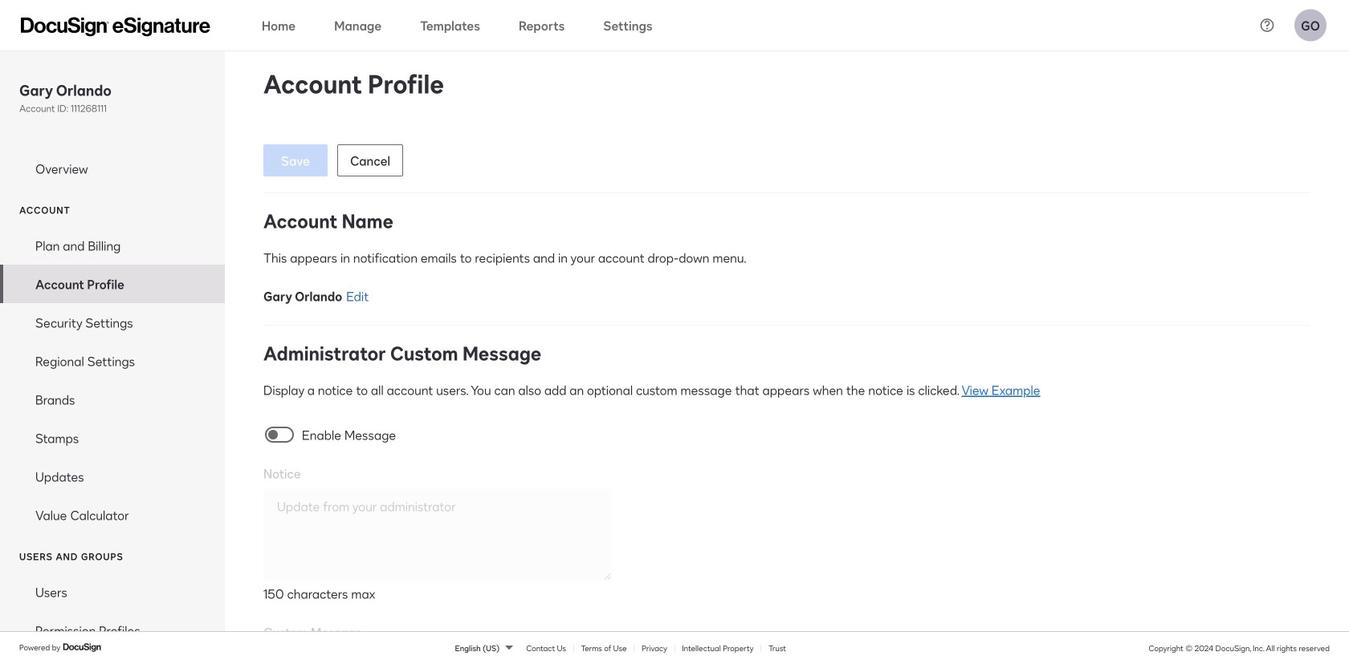 Task type: locate. For each thing, give the bounding box(es) containing it.
docusign admin image
[[21, 17, 210, 37]]

None text field
[[263, 490, 612, 581]]



Task type: describe. For each thing, give the bounding box(es) containing it.
docusign image
[[63, 642, 103, 655]]

users and groups element
[[0, 573, 225, 665]]

account element
[[0, 227, 225, 535]]



Task type: vqa. For each thing, say whether or not it's contained in the screenshot.
DocuSign Admin image
yes



